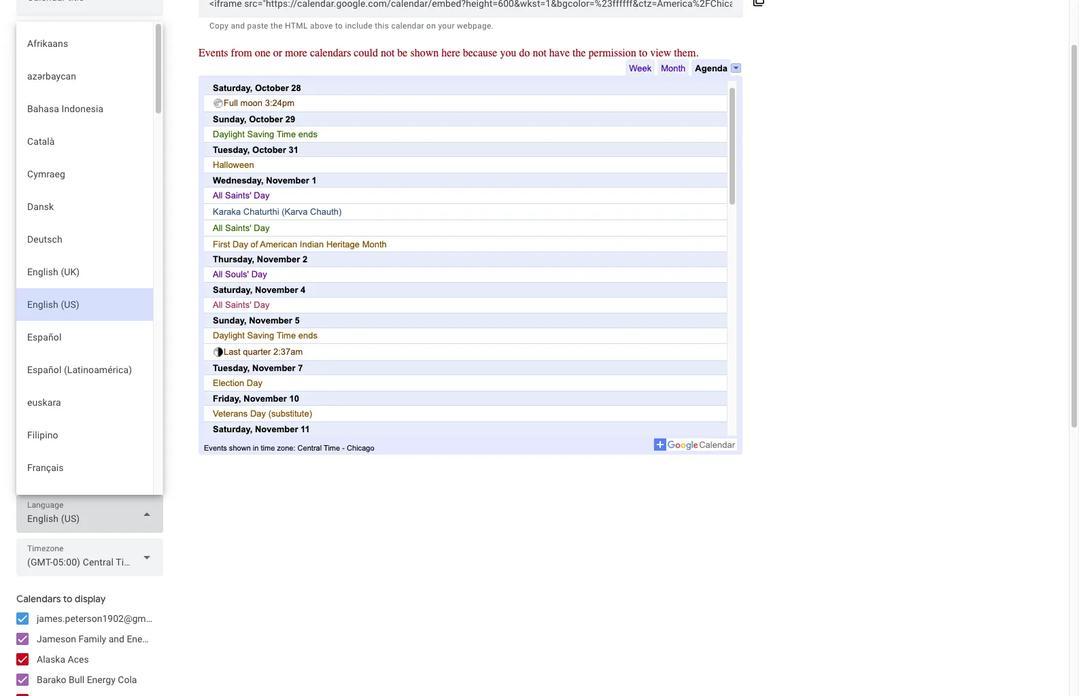 Task type: vqa. For each thing, say whether or not it's contained in the screenshot.
include
yes



Task type: describe. For each thing, give the bounding box(es) containing it.
on
[[427, 21, 436, 31]]

calendar
[[391, 21, 424, 31]]

dansk option
[[16, 190, 153, 223]]

your
[[438, 21, 455, 31]]

calendars to display
[[16, 593, 106, 605]]

print icon
[[37, 114, 77, 125]]

english (uk)‎ option
[[16, 256, 153, 288]]

date
[[37, 94, 56, 105]]

amethyst menu item
[[100, 324, 112, 337]]

cocoa menu item
[[18, 275, 31, 288]]

azərbaycan option
[[16, 60, 153, 93]]

cherry blossom menu item
[[67, 324, 80, 337]]

2 horizontal spatial and
[[231, 21, 245, 31]]

barako bull energy cola
[[37, 675, 137, 686]]

paste
[[247, 21, 269, 31]]

citron menu item
[[84, 292, 96, 304]]

basil menu item
[[35, 292, 47, 304]]

above
[[310, 21, 333, 31]]

pistachio menu item
[[51, 292, 63, 304]]

border
[[37, 369, 65, 380]]

deutsch option
[[16, 223, 153, 256]]

1 vertical spatial to
[[63, 593, 72, 605]]

graphite menu item
[[18, 324, 31, 337]]

language list box
[[16, 22, 153, 697]]

tabs
[[37, 135, 57, 146]]

background color
[[16, 258, 80, 268]]

alaska aces
[[37, 654, 89, 665]]

navigation
[[37, 73, 82, 84]]

zone
[[60, 175, 81, 186]]

calendar color menu item
[[18, 341, 31, 353]]

bull
[[69, 675, 84, 686]]

display
[[75, 593, 106, 605]]

mango menu item
[[100, 275, 112, 288]]

include
[[345, 21, 373, 31]]

copy and paste the html above to include this calendar on your webpage.
[[209, 21, 494, 31]]

this
[[375, 21, 389, 31]]

banana menu item
[[100, 292, 112, 304]]

blueberry menu item
[[67, 308, 80, 320]]

jameson
[[37, 634, 76, 645]]

español option
[[16, 321, 153, 354]]

james.peterson1902@gmail.com
[[37, 614, 177, 624]]

euskara option
[[16, 386, 153, 419]]



Task type: locate. For each thing, give the bounding box(es) containing it.
cymraeg option
[[16, 158, 153, 190]]

and down james.peterson1902@gmail.com
[[109, 634, 124, 645]]

birch menu item
[[35, 324, 47, 337]]

cobalt menu item
[[51, 308, 63, 320]]

français (canada)‎ option
[[16, 484, 153, 517]]

html
[[285, 21, 308, 31]]

family
[[78, 634, 106, 645]]

0 horizontal spatial to
[[63, 593, 72, 605]]

and right copy
[[231, 21, 245, 31]]

0 horizontal spatial and
[[109, 634, 124, 645]]

None text field
[[27, 0, 152, 12], [209, 0, 733, 13], [27, 0, 152, 12], [209, 0, 733, 13]]

1 horizontal spatial to
[[335, 21, 343, 31]]

1 horizontal spatial and
[[186, 634, 202, 645]]

to right above
[[335, 21, 343, 31]]

background
[[16, 258, 60, 268]]

avocado menu item
[[67, 292, 80, 304]]

webpage.
[[457, 21, 494, 31]]

alaska
[[37, 654, 65, 665]]

the
[[271, 21, 283, 31]]

eucalyptus menu item
[[18, 292, 31, 304]]

grape menu item
[[84, 324, 96, 337]]

aces
[[68, 654, 89, 665]]

barako
[[37, 675, 66, 686]]

cola
[[118, 675, 137, 686]]

brawl
[[204, 634, 228, 645]]

to left 'display'
[[63, 593, 72, 605]]

to
[[335, 21, 343, 31], [63, 593, 72, 605]]

flamingo menu item
[[35, 275, 47, 288]]

català option
[[16, 125, 153, 158]]

None number field
[[27, 218, 73, 237]]

show
[[16, 33, 41, 45]]

english (us)‎ option
[[16, 288, 153, 321]]

español (latinoamérica)‎ option
[[16, 354, 153, 386]]

sage menu item
[[18, 308, 31, 320]]

radicchio menu item
[[51, 324, 63, 337]]

calendars
[[16, 593, 61, 605]]

bahasa indonesia option
[[16, 93, 153, 125]]

time zone
[[37, 175, 81, 186]]

None field
[[16, 495, 163, 533], [16, 539, 163, 577], [16, 495, 163, 533], [16, 539, 163, 577]]

icon
[[59, 114, 77, 125]]

tangerine menu item
[[67, 275, 80, 288]]

time
[[37, 175, 58, 186]]

buttons
[[85, 73, 117, 84]]

français option
[[16, 452, 153, 484]]

copy
[[209, 21, 229, 31]]

peacock menu item
[[35, 308, 47, 320]]

jameson family and enemies bbq and brawl
[[37, 634, 228, 645]]

add custom color menu item
[[35, 341, 47, 353]]

and right bbq
[[186, 634, 202, 645]]

color
[[62, 258, 80, 268]]

enemies
[[127, 634, 163, 645]]

pumpkin menu item
[[84, 275, 96, 288]]

bbq
[[165, 634, 184, 645]]

tomato menu item
[[51, 275, 63, 288]]

afrikaans option
[[16, 27, 153, 60]]

energy
[[87, 675, 116, 686]]

and
[[231, 21, 245, 31], [109, 634, 124, 645], [186, 634, 202, 645]]

0 vertical spatial to
[[335, 21, 343, 31]]

navigation buttons
[[37, 73, 117, 84]]

filipino option
[[16, 419, 153, 452]]

print
[[37, 114, 57, 125]]



